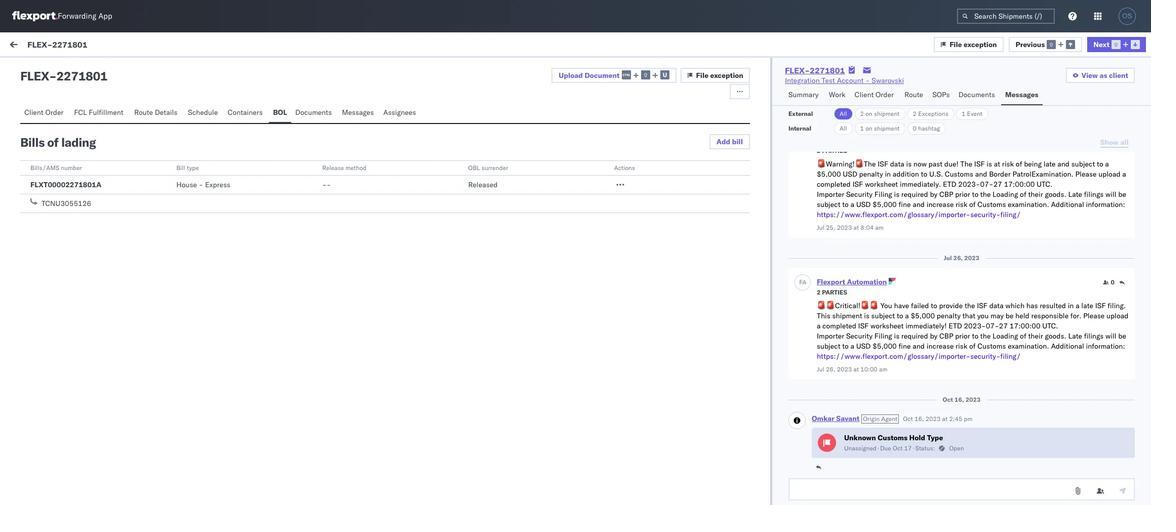 Task type: locate. For each thing, give the bounding box(es) containing it.
2 security- from the top
[[971, 352, 1001, 361]]

exception
[[964, 40, 997, 49], [711, 71, 744, 80]]

expected.
[[107, 203, 139, 212]]

of
[[47, 135, 59, 150], [1016, 160, 1023, 169], [1020, 190, 1027, 199], [970, 200, 976, 209], [244, 213, 251, 222], [1020, 332, 1027, 341], [970, 342, 976, 351]]

client order
[[855, 90, 894, 99], [24, 108, 64, 117]]

26, up provide
[[954, 254, 963, 262]]

than
[[91, 203, 106, 212]]

0 inside button
[[1111, 279, 1115, 286]]

0 vertical spatial additional
[[1052, 200, 1085, 209]]

2 their from the top
[[1029, 332, 1044, 341]]

2 security from the top
[[847, 332, 873, 341]]

2 filing/ from the top
[[1001, 352, 1021, 361]]

1 for 1 on shipment
[[861, 125, 864, 132]]

0 horizontal spatial 0
[[913, 125, 917, 132]]

1 horizontal spatial has
[[1027, 301, 1038, 311]]

0 vertical spatial file
[[950, 40, 962, 49]]

upload inside '🚨🚨critical!🚨🚨 you have failed to provide the isf data which has resulted in a late isf filing. this shipment is subject to a $5,000 penalty that you may be held responsible for. please upload a completed isf worksheet immediately! etd 2023-07-27 17:00:00 utc.'
[[1107, 312, 1129, 321]]

late up the patrolexamination.
[[1044, 160, 1056, 169]]

delay
[[133, 127, 152, 136]]

security- down border
[[971, 210, 1001, 219]]

flex-
[[27, 39, 52, 49], [785, 65, 810, 75], [897, 128, 918, 137], [897, 194, 918, 203], [897, 260, 918, 269], [897, 320, 918, 330]]

flex- right my
[[27, 39, 52, 49]]

usd up 8:04 at the top right of the page
[[857, 200, 871, 209]]

please right the patrolexamination.
[[1076, 170, 1097, 179]]

of inside the we are notifying you that your shipment, k & k, devan has been delayed. this often occurs when unloading cargo takes longer than expected. please note that this may impact your shipment's final delivery date. we appreciate your understanding and will update you with the status of your shipment as soon as possible.
[[244, 213, 251, 222]]

internal inside button
[[68, 64, 93, 73]]

0 horizontal spatial order
[[45, 108, 64, 117]]

07- for customs
[[981, 180, 994, 189]]

2023- inside '🚨🚨critical!🚨🚨 you have failed to provide the isf data which has resulted in a late isf filing. this shipment is subject to a $5,000 penalty that you may be held responsible for. please upload a completed isf worksheet immediately! etd 2023-07-27 17:00:00 utc.'
[[964, 322, 986, 331]]

2 for 2 on shipment
[[861, 110, 864, 118]]

2 vertical spatial will
[[1106, 332, 1117, 341]]

filing down 🚨warning!🚨the
[[875, 190, 893, 199]]

goods.
[[1045, 190, 1067, 199], [1045, 332, 1067, 341]]

shipment's
[[263, 203, 298, 212]]

2023 for jul 26, 2023 at 10:00 am
[[837, 366, 852, 373]]

2 increase from the top
[[927, 342, 954, 351]]

deal
[[77, 147, 91, 157]]

https://www.flexport.com/glossary/importer-
[[817, 210, 971, 219], [817, 352, 971, 361]]

filing
[[875, 190, 893, 199], [875, 332, 893, 341]]

please inside the we are notifying you that your shipment, k & k, devan has been delayed. this often occurs when unloading cargo takes longer than expected. please note that this may impact your shipment's final delivery date. we appreciate your understanding and will update you with the status of your shipment as soon as possible.
[[141, 203, 162, 212]]

1 horizontal spatial this
[[265, 193, 279, 202]]

flex- 458574 up failed at the right of page
[[897, 260, 945, 269]]

at up border
[[994, 160, 1001, 169]]

route inside button
[[134, 108, 153, 117]]

s down bills/ams
[[37, 176, 40, 183]]

client order button up 2 on shipment
[[851, 86, 901, 105]]

is down have
[[895, 332, 900, 341]]

prior inside 2 parties 🚨warning!🚨the isf data is now past due! the isf is at risk of being late and subject to a $5,000 usd penalty in addition to u.s. customs and border patrolexamination. please upload a completed isf worksheet immediately. etd 2023-07-27 17:00:00 utc. importer security filing is required by cbp prior to the loading of their goods. late filings will be subject to a usd $5,000 fine and increase risk of customs examination. additional information: https://www.flexport.com/glossary/importer-security-filing/ jul 25, 2023 at 8:04 am
[[956, 190, 971, 199]]

risk down the
[[956, 200, 968, 209]]

2 up 1 on shipment
[[861, 110, 864, 118]]

2 o s from the top
[[34, 176, 40, 183]]

omkar savant down number
[[49, 176, 94, 185]]

account
[[837, 76, 864, 85]]

will inside 2 parties 🚨warning!🚨the isf data is now past due! the isf is at risk of being late and subject to a $5,000 usd penalty in addition to u.s. customs and border patrolexamination. please upload a completed isf worksheet immediately. etd 2023-07-27 17:00:00 utc. importer security filing is required by cbp prior to the loading of their goods. late filings will be subject to a usd $5,000 fine and increase risk of customs examination. additional information: https://www.flexport.com/glossary/importer-security-filing/ jul 25, 2023 at 8:04 am
[[1106, 190, 1117, 199]]

exception:
[[32, 127, 68, 136]]

flex- 458574
[[897, 128, 945, 137], [897, 194, 945, 203], [897, 260, 945, 269], [897, 320, 945, 330]]

release method
[[322, 164, 367, 172]]

filing/ inside importer security filing is required by cbp prior to the loading of their goods. late filings will be subject to a usd $5,000 fine and increase risk of customs examination. additional information: https://www.flexport.com/glossary/importer-security-filing/
[[1001, 352, 1021, 361]]

possible.
[[336, 213, 365, 222]]

subject inside importer security filing is required by cbp prior to the loading of their goods. late filings will be subject to a usd $5,000 fine and increase risk of customs examination. additional information: https://www.flexport.com/glossary/importer-security-filing/
[[817, 342, 841, 351]]

importer inside 2 parties 🚨warning!🚨the isf data is now past due! the isf is at risk of being late and subject to a $5,000 usd penalty in addition to u.s. customs and border patrolexamination. please upload a completed isf worksheet immediately. etd 2023-07-27 17:00:00 utc. importer security filing is required by cbp prior to the loading of their goods. late filings will be subject to a usd $5,000 fine and increase risk of customs examination. additional information: https://www.flexport.com/glossary/importer-security-filing/ jul 25, 2023 at 8:04 am
[[817, 190, 845, 199]]

work inside button
[[829, 90, 846, 99]]

1 horizontal spatial exception
[[964, 40, 997, 49]]

late down for.
[[1069, 332, 1083, 341]]

07- inside 2 parties 🚨warning!🚨the isf data is now past due! the isf is at risk of being late and subject to a $5,000 usd penalty in addition to u.s. customs and border patrolexamination. please upload a completed isf worksheet immediately. etd 2023-07-27 17:00:00 utc. importer security filing is required by cbp prior to the loading of their goods. late filings will be subject to a usd $5,000 fine and increase risk of customs examination. additional information: https://www.flexport.com/glossary/importer-security-filing/ jul 25, 2023 at 8:04 am
[[981, 180, 994, 189]]

agent
[[882, 415, 898, 423]]

customs down border
[[978, 200, 1007, 209]]

oct 16, 2023
[[943, 396, 981, 404]]

goods. down responsible in the bottom of the page
[[1045, 332, 1067, 341]]

penalty
[[860, 170, 884, 179], [937, 312, 961, 321]]

https://www.flexport.com/glossary/importer-security-filing/ link
[[817, 210, 1021, 219], [817, 352, 1021, 361]]

flexport. image
[[12, 11, 58, 21]]

2 goods. from the top
[[1045, 332, 1067, 341]]

filings inside 2 parties 🚨warning!🚨the isf data is now past due! the isf is at risk of being late and subject to a $5,000 usd penalty in addition to u.s. customs and border patrolexamination. please upload a completed isf worksheet immediately. etd 2023-07-27 17:00:00 utc. importer security filing is required by cbp prior to the loading of their goods. late filings will be subject to a usd $5,000 fine and increase risk of customs examination. additional information: https://www.flexport.com/glossary/importer-security-filing/ jul 25, 2023 at 8:04 am
[[1085, 190, 1104, 199]]

(0) inside button
[[45, 64, 58, 73]]

all for 1
[[840, 125, 847, 132]]

1 horizontal spatial you
[[181, 213, 193, 222]]

utc. for for.
[[1043, 322, 1059, 331]]

external inside button
[[16, 64, 43, 73]]

at left 8:04 at the top right of the page
[[854, 224, 859, 232]]

1 vertical spatial filing/
[[1001, 352, 1021, 361]]

1 horizontal spatial client order button
[[851, 86, 901, 105]]

jul up provide
[[944, 254, 952, 262]]

2023- down the
[[959, 180, 981, 189]]

4 resize handle column header from the left
[[1133, 85, 1146, 354]]

is inside importer security filing is required by cbp prior to the loading of their goods. late filings will be subject to a usd $5,000 fine and increase risk of customs examination. additional information: https://www.flexport.com/glossary/importer-security-filing/
[[895, 332, 900, 341]]

🚨warning!🚨the
[[817, 160, 876, 169]]

3 458574 from the top
[[918, 260, 945, 269]]

17:00:00 for responsible
[[1010, 322, 1041, 331]]

1 vertical spatial prior
[[956, 332, 971, 341]]

$5,000 down 🚨warning!🚨the
[[817, 170, 841, 179]]

all button for 1
[[834, 123, 853, 135]]

07- inside '🚨🚨critical!🚨🚨 you have failed to provide the isf data which has resulted in a late isf filing. this shipment is subject to a $5,000 penalty that you may be held responsible for. please upload a completed isf worksheet immediately! etd 2023-07-27 17:00:00 utc.'
[[986, 322, 1000, 331]]

internal for internal (0)
[[68, 64, 93, 73]]

1 vertical spatial am
[[880, 366, 888, 373]]

parties inside 2 parties 🚨warning!🚨the isf data is now past due! the isf is at risk of being late and subject to a $5,000 usd penalty in addition to u.s. customs and border patrolexamination. please upload a completed isf worksheet immediately. etd 2023-07-27 17:00:00 utc. importer security filing is required by cbp prior to the loading of their goods. late filings will be subject to a usd $5,000 fine and increase risk of customs examination. additional information: https://www.flexport.com/glossary/importer-security-filing/ jul 25, 2023 at 8:04 am
[[822, 147, 848, 155]]

2023,
[[417, 194, 436, 203]]

2 all from the top
[[840, 125, 847, 132]]

required inside importer security filing is required by cbp prior to the loading of their goods. late filings will be subject to a usd $5,000 fine and increase risk of customs examination. additional information: https://www.flexport.com/glossary/importer-security-filing/
[[902, 332, 929, 341]]

0 vertical spatial https://www.flexport.com/glossary/importer-security-filing/ link
[[817, 210, 1021, 219]]

2 on shipment
[[861, 110, 900, 118]]

by down immediately.
[[930, 190, 938, 199]]

has up this
[[205, 193, 217, 202]]

1 vertical spatial 07-
[[986, 322, 1000, 331]]

customs
[[945, 170, 974, 179], [978, 200, 1007, 209], [978, 342, 1007, 351], [878, 434, 908, 443]]

filing inside importer security filing is required by cbp prior to the loading of their goods. late filings will be subject to a usd $5,000 fine and increase risk of customs examination. additional information: https://www.flexport.com/glossary/importer-security-filing/
[[875, 332, 893, 341]]

please inside '🚨🚨critical!🚨🚨 you have failed to provide the isf data which has resulted in a late isf filing. this shipment is subject to a $5,000 penalty that you may be held responsible for. please upload a completed isf worksheet immediately! etd 2023-07-27 17:00:00 utc.'
[[1084, 312, 1105, 321]]

additional inside importer security filing is required by cbp prior to the loading of their goods. late filings will be subject to a usd $5,000 fine and increase risk of customs examination. additional information: https://www.flexport.com/glossary/importer-security-filing/
[[1052, 342, 1085, 351]]

worksheet for have
[[871, 322, 904, 331]]

savant
[[72, 110, 94, 119], [72, 176, 94, 185], [837, 414, 860, 424]]

1 filing from the top
[[875, 190, 893, 199]]

2 horizontal spatial you
[[978, 312, 989, 321]]

1 all from the top
[[840, 110, 847, 118]]

please right for.
[[1084, 312, 1105, 321]]

1 horizontal spatial internal
[[789, 125, 812, 132]]

0 vertical spatial 26,
[[404, 194, 415, 203]]

may left held
[[991, 312, 1004, 321]]

1 horizontal spatial documents button
[[955, 86, 1002, 105]]

u.s.
[[930, 170, 944, 179]]

additional
[[1052, 200, 1085, 209], [1052, 342, 1085, 351]]

1 vertical spatial examination.
[[1008, 342, 1050, 351]]

2 vertical spatial be
[[1119, 332, 1127, 341]]

external down my work
[[16, 64, 43, 73]]

1 vertical spatial additional
[[1052, 342, 1085, 351]]

458574
[[918, 128, 945, 137], [918, 194, 945, 203], [918, 260, 945, 269], [918, 320, 945, 330]]

1 horizontal spatial may
[[991, 312, 1004, 321]]

1 vertical spatial on
[[866, 125, 873, 132]]

risk down '🚨🚨critical!🚨🚨 you have failed to provide the isf data which has resulted in a late isf filing. this shipment is subject to a $5,000 penalty that you may be held responsible for. please upload a completed isf worksheet immediately! etd 2023-07-27 17:00:00 utc.'
[[956, 342, 968, 351]]

that down provide
[[963, 312, 976, 321]]

client
[[855, 90, 874, 99], [24, 108, 43, 117]]

is up addition at right top
[[907, 160, 912, 169]]

fine down immediately.
[[899, 200, 911, 209]]

by inside 2 parties 🚨warning!🚨the isf data is now past due! the isf is at risk of being late and subject to a $5,000 usd penalty in addition to u.s. customs and border patrolexamination. please upload a completed isf worksheet immediately. etd 2023-07-27 17:00:00 utc. importer security filing is required by cbp prior to the loading of their goods. late filings will be subject to a usd $5,000 fine and increase risk of customs examination. additional information: https://www.flexport.com/glossary/importer-security-filing/ jul 25, 2023 at 8:04 am
[[930, 190, 938, 199]]

0 vertical spatial messages
[[1006, 90, 1039, 99]]

2 loading from the top
[[993, 332, 1019, 341]]

utc. down responsible in the bottom of the page
[[1043, 322, 1059, 331]]

1 o from the top
[[34, 111, 37, 117]]

this inside the we are notifying you that your shipment, k & k, devan has been delayed. this often occurs when unloading cargo takes longer than expected. please note that this may impact your shipment's final delivery date. we appreciate your understanding and will update you with the status of your shipment as soon as possible.
[[265, 193, 279, 202]]

0 horizontal spatial (0)
[[45, 64, 58, 73]]

oct 16, 2023 at 2:45 pm
[[904, 415, 973, 423]]

1 security from the top
[[847, 190, 873, 199]]

may inside the we are notifying you that your shipment, k & k, devan has been delayed. this often occurs when unloading cargo takes longer than expected. please note that this may impact your shipment's final delivery date. we appreciate your understanding and will update you with the status of your shipment as soon as possible.
[[209, 203, 222, 212]]

1 horizontal spatial file
[[950, 40, 962, 49]]

2 all button from the top
[[834, 123, 853, 135]]

1 vertical spatial https://www.flexport.com/glossary/importer-security-filing/ link
[[817, 352, 1021, 361]]

1 cbp from the top
[[940, 190, 954, 199]]

penalty inside 2 parties 🚨warning!🚨the isf data is now past due! the isf is at risk of being late and subject to a $5,000 usd penalty in addition to u.s. customs and border patrolexamination. please upload a completed isf worksheet immediately. etd 2023-07-27 17:00:00 utc. importer security filing is required by cbp prior to the loading of their goods. late filings will be subject to a usd $5,000 fine and increase risk of customs examination. additional information: https://www.flexport.com/glossary/importer-security-filing/ jul 25, 2023 at 8:04 am
[[860, 170, 884, 179]]

3 flex- 458574 from the top
[[897, 260, 945, 269]]

2 parties button
[[817, 146, 848, 155], [817, 288, 848, 297]]

importer inside importer security filing is required by cbp prior to the loading of their goods. late filings will be subject to a usd $5,000 fine and increase risk of customs examination. additional information: https://www.flexport.com/glossary/importer-security-filing/
[[817, 332, 845, 341]]

0 horizontal spatial penalty
[[860, 170, 884, 179]]

jul for jul 26, 2023
[[944, 254, 952, 262]]

2 (0) from the left
[[95, 64, 108, 73]]

2 importer from the top
[[817, 332, 845, 341]]

omkar savant up exception: warehouse
[[49, 110, 94, 119]]

1 all button from the top
[[834, 108, 853, 120]]

1 s from the top
[[37, 111, 40, 117]]

update
[[157, 213, 180, 222]]

documents button up event
[[955, 86, 1002, 105]]

27 for held
[[1000, 322, 1008, 331]]

worksheet inside 2 parties 🚨warning!🚨the isf data is now past due! the isf is at risk of being late and subject to a $5,000 usd penalty in addition to u.s. customs and border patrolexamination. please upload a completed isf worksheet immediately. etd 2023-07-27 17:00:00 utc. importer security filing is required by cbp prior to the loading of their goods. late filings will be subject to a usd $5,000 fine and increase risk of customs examination. additional information: https://www.flexport.com/glossary/importer-security-filing/ jul 25, 2023 at 8:04 am
[[865, 180, 898, 189]]

1 left event
[[962, 110, 966, 118]]

0 vertical spatial may
[[209, 203, 222, 212]]

2 examination. from the top
[[1008, 342, 1050, 351]]

26, left 10:00 at right
[[826, 366, 836, 373]]

2 vertical spatial you
[[978, 312, 989, 321]]

fine inside 2 parties 🚨warning!🚨the isf data is now past due! the isf is at risk of being late and subject to a $5,000 usd penalty in addition to u.s. customs and border patrolexamination. please upload a completed isf worksheet immediately. etd 2023-07-27 17:00:00 utc. importer security filing is required by cbp prior to the loading of their goods. late filings will be subject to a usd $5,000 fine and increase risk of customs examination. additional information: https://www.flexport.com/glossary/importer-security-filing/ jul 25, 2023 at 8:04 am
[[899, 200, 911, 209]]

0
[[913, 125, 917, 132], [1111, 279, 1115, 286]]

flex- 458574 down 2 exceptions
[[897, 128, 945, 137]]

1 event
[[962, 110, 983, 118]]

2 for 2 parties
[[817, 289, 821, 296]]

1 vertical spatial required
[[902, 332, 929, 341]]

17:00:00 inside '🚨🚨critical!🚨🚨 you have failed to provide the isf data which has resulted in a late isf filing. this shipment is subject to a $5,000 penalty that you may be held responsible for. please upload a completed isf worksheet immediately! etd 2023-07-27 17:00:00 utc.'
[[1010, 322, 1041, 331]]

26, for jul 26, 2023 at 10:00 am
[[826, 366, 836, 373]]

1 filing/ from the top
[[1001, 210, 1021, 219]]

fcl fulfillment button
[[70, 103, 130, 123]]

due
[[881, 445, 892, 452]]

jul for jul 26, 2023 at 10:00 am
[[817, 366, 825, 373]]

examination. inside importer security filing is required by cbp prior to the loading of their goods. late filings will be subject to a usd $5,000 fine and increase risk of customs examination. additional information: https://www.flexport.com/glossary/importer-security-filing/
[[1008, 342, 1050, 351]]

utc. inside 2 parties 🚨warning!🚨the isf data is now past due! the isf is at risk of being late and subject to a $5,000 usd penalty in addition to u.s. customs and border patrolexamination. please upload a completed isf worksheet immediately. etd 2023-07-27 17:00:00 utc. importer security filing is required by cbp prior to the loading of their goods. late filings will be subject to a usd $5,000 fine and increase risk of customs examination. additional information: https://www.flexport.com/glossary/importer-security-filing/ jul 25, 2023 at 8:04 am
[[1037, 180, 1053, 189]]

completed
[[817, 180, 851, 189], [823, 322, 857, 331]]

0 vertical spatial am
[[876, 224, 884, 232]]

am right 8:04 at the top right of the page
[[876, 224, 884, 232]]

their inside 2 parties 🚨warning!🚨the isf data is now past due! the isf is at risk of being late and subject to a $5,000 usd penalty in addition to u.s. customs and border patrolexamination. please upload a completed isf worksheet immediately. etd 2023-07-27 17:00:00 utc. importer security filing is required by cbp prior to the loading of their goods. late filings will be subject to a usd $5,000 fine and increase risk of customs examination. additional information: https://www.flexport.com/glossary/importer-security-filing/ jul 25, 2023 at 8:04 am
[[1029, 190, 1044, 199]]

internal
[[68, 64, 93, 73], [789, 125, 812, 132]]

filing inside 2 parties 🚨warning!🚨the isf data is now past due! the isf is at risk of being late and subject to a $5,000 usd penalty in addition to u.s. customs and border patrolexamination. please upload a completed isf worksheet immediately. etd 2023-07-27 17:00:00 utc. importer security filing is required by cbp prior to the loading of their goods. late filings will be subject to a usd $5,000 fine and increase risk of customs examination. additional information: https://www.flexport.com/glossary/importer-security-filing/ jul 25, 2023 at 8:04 am
[[875, 190, 893, 199]]

test
[[822, 76, 836, 85]]

2
[[861, 110, 864, 118], [913, 110, 917, 118], [817, 147, 821, 155], [817, 289, 821, 296]]

(0) for external (0)
[[45, 64, 58, 73]]

the right provide
[[965, 301, 976, 311]]

1 goods. from the top
[[1045, 190, 1067, 199]]

1 https://www.flexport.com/glossary/importer-security-filing/ link from the top
[[817, 210, 1021, 219]]

0 vertical spatial client order
[[855, 90, 894, 99]]

1 required from the top
[[902, 190, 929, 199]]

increase down immediately!
[[927, 342, 954, 351]]

1 late from the top
[[1069, 190, 1083, 199]]

work down integration test account - swarovski link
[[829, 90, 846, 99]]

(0) inside button
[[95, 64, 108, 73]]

on
[[866, 110, 873, 118], [866, 125, 873, 132]]

completed inside 2 parties 🚨warning!🚨the isf data is now past due! the isf is at risk of being late and subject to a $5,000 usd penalty in addition to u.s. customs and border patrolexamination. please upload a completed isf worksheet immediately. etd 2023-07-27 17:00:00 utc. importer security filing is required by cbp prior to the loading of their goods. late filings will be subject to a usd $5,000 fine and increase risk of customs examination. additional information: https://www.flexport.com/glossary/importer-security-filing/ jul 25, 2023 at 8:04 am
[[817, 180, 851, 189]]

26, for jul 26, 2023
[[954, 254, 963, 262]]

savant down number
[[72, 176, 94, 185]]

0 horizontal spatial external
[[16, 64, 43, 73]]

0 vertical spatial 2 parties button
[[817, 146, 848, 155]]

customs inside importer security filing is required by cbp prior to the loading of their goods. late filings will be subject to a usd $5,000 fine and increase risk of customs examination. additional information: https://www.flexport.com/glossary/importer-security-filing/
[[978, 342, 1007, 351]]

oct
[[390, 194, 402, 203], [943, 396, 954, 404], [904, 415, 913, 423], [893, 445, 903, 452]]

1 vertical spatial will
[[144, 213, 155, 222]]

all button
[[834, 108, 853, 120], [834, 123, 853, 135]]

2 vertical spatial risk
[[956, 342, 968, 351]]

on up 1 on shipment
[[866, 110, 873, 118]]

flex- 458574 down failed at the right of page
[[897, 320, 945, 330]]

2 horizontal spatial as
[[1100, 71, 1108, 80]]

0 vertical spatial parties
[[822, 147, 848, 155]]

filings inside importer security filing is required by cbp prior to the loading of their goods. late filings will be subject to a usd $5,000 fine and increase risk of customs examination. additional information: https://www.flexport.com/glossary/importer-security-filing/
[[1085, 332, 1104, 341]]

late down the patrolexamination.
[[1069, 190, 1083, 199]]

17:00:00 down held
[[1010, 322, 1041, 331]]

1 horizontal spatial external
[[789, 110, 813, 118]]

2 filing from the top
[[875, 332, 893, 341]]

oct left 2023, on the top of page
[[390, 194, 402, 203]]

2 on from the top
[[866, 125, 873, 132]]

late inside 2 parties 🚨warning!🚨the isf data is now past due! the isf is at risk of being late and subject to a $5,000 usd penalty in addition to u.s. customs and border patrolexamination. please upload a completed isf worksheet immediately. etd 2023-07-27 17:00:00 utc. importer security filing is required by cbp prior to the loading of their goods. late filings will be subject to a usd $5,000 fine and increase risk of customs examination. additional information: https://www.flexport.com/glossary/importer-security-filing/ jul 25, 2023 at 8:04 am
[[1069, 190, 1083, 199]]

order down swarovski
[[876, 90, 894, 99]]

2 fine from the top
[[899, 342, 911, 351]]

etd down u.s.
[[943, 180, 957, 189]]

flex-2271801 down forwarding app 'link'
[[27, 39, 87, 49]]

data
[[891, 160, 905, 169], [990, 301, 1004, 311]]

1 vertical spatial https://www.flexport.com/glossary/importer-
[[817, 352, 971, 361]]

1 horizontal spatial we
[[361, 203, 371, 212]]

458574 up failed at the right of page
[[918, 260, 945, 269]]

etd
[[943, 180, 957, 189], [949, 322, 963, 331]]

0 vertical spatial documents
[[959, 90, 996, 99]]

1 increase from the top
[[927, 200, 954, 209]]

0 horizontal spatial may
[[209, 203, 222, 212]]

omkar up exception:
[[49, 110, 70, 119]]

1 vertical spatial 26,
[[954, 254, 963, 262]]

unloading
[[342, 193, 374, 202]]

the inside 2 parties 🚨warning!🚨the isf data is now past due! the isf is at risk of being late and subject to a $5,000 usd penalty in addition to u.s. customs and border patrolexamination. please upload a completed isf worksheet immediately. etd 2023-07-27 17:00:00 utc. importer security filing is required by cbp prior to the loading of their goods. late filings will be subject to a usd $5,000 fine and increase risk of customs examination. additional information: https://www.flexport.com/glossary/importer-security-filing/ jul 25, 2023 at 8:04 am
[[981, 190, 991, 199]]

fine down immediately!
[[899, 342, 911, 351]]

past
[[929, 160, 943, 169]]

obl
[[468, 164, 480, 172]]

savant up unknown
[[837, 414, 860, 424]]

2 cbp from the top
[[940, 332, 954, 341]]

0 vertical spatial will
[[1106, 190, 1117, 199]]

1 security- from the top
[[971, 210, 1001, 219]]

2 resize handle column header from the left
[[627, 85, 639, 354]]

1 additional from the top
[[1052, 200, 1085, 209]]

1 loading from the top
[[993, 190, 1019, 199]]

17:00:00
[[1005, 180, 1035, 189], [1010, 322, 1041, 331]]

1 horizontal spatial file exception
[[950, 40, 997, 49]]

forwarding
[[58, 11, 96, 21]]

$5,000 down failed at the right of page
[[911, 312, 935, 321]]

2 s from the top
[[37, 176, 40, 183]]

(0) down import work
[[95, 64, 108, 73]]

security- inside importer security filing is required by cbp prior to the loading of their goods. late filings will be subject to a usd $5,000 fine and increase risk of customs examination. additional information: https://www.flexport.com/glossary/importer-security-filing/
[[971, 352, 1001, 361]]

filing/ inside 2 parties 🚨warning!🚨the isf data is now past due! the isf is at risk of being late and subject to a $5,000 usd penalty in addition to u.s. customs and border patrolexamination. please upload a completed isf worksheet immediately. etd 2023-07-27 17:00:00 utc. importer security filing is required by cbp prior to the loading of their goods. late filings will be subject to a usd $5,000 fine and increase risk of customs examination. additional information: https://www.flexport.com/glossary/importer-security-filing/ jul 25, 2023 at 8:04 am
[[1001, 210, 1021, 219]]

worksheet inside '🚨🚨critical!🚨🚨 you have failed to provide the isf data which has resulted in a late isf filing. this shipment is subject to a $5,000 penalty that you may be held responsible for. please upload a completed isf worksheet immediately! etd 2023-07-27 17:00:00 utc.'
[[871, 322, 904, 331]]

etd down provide
[[949, 322, 963, 331]]

may
[[209, 203, 222, 212], [991, 312, 1004, 321]]

late inside importer security filing is required by cbp prior to the loading of their goods. late filings will be subject to a usd $5,000 fine and increase risk of customs examination. additional information: https://www.flexport.com/glossary/importer-security-filing/
[[1069, 332, 1083, 341]]

internal down import
[[68, 64, 93, 73]]

work right import
[[99, 42, 116, 51]]

1 vertical spatial we
[[361, 203, 371, 212]]

1 vertical spatial omkar
[[49, 176, 70, 185]]

0 vertical spatial penalty
[[860, 170, 884, 179]]

26,
[[404, 194, 415, 203], [954, 254, 963, 262], [826, 366, 836, 373]]

route up 2 exceptions
[[905, 90, 924, 99]]

0 vertical spatial 2:45
[[438, 194, 454, 203]]

2 inside 2 parties 🚨warning!🚨the isf data is now past due! the isf is at risk of being late and subject to a $5,000 usd penalty in addition to u.s. customs and border patrolexamination. please upload a completed isf worksheet immediately. etd 2023-07-27 17:00:00 utc. importer security filing is required by cbp prior to the loading of their goods. late filings will be subject to a usd $5,000 fine and increase risk of customs examination. additional information: https://www.flexport.com/glossary/importer-security-filing/ jul 25, 2023 at 8:04 am
[[817, 147, 821, 155]]

1 by from the top
[[930, 190, 938, 199]]

27 inside 2 parties 🚨warning!🚨the isf data is now past due! the isf is at risk of being late and subject to a $5,000 usd penalty in addition to u.s. customs and border patrolexamination. please upload a completed isf worksheet immediately. etd 2023-07-27 17:00:00 utc. importer security filing is required by cbp prior to the loading of their goods. late filings will be subject to a usd $5,000 fine and increase risk of customs examination. additional information: https://www.flexport.com/glossary/importer-security-filing/ jul 25, 2023 at 8:04 am
[[994, 180, 1003, 189]]

0 vertical spatial exception
[[964, 40, 997, 49]]

shipment down "🚨🚨critical!🚨🚨"
[[833, 312, 863, 321]]

2 o from the top
[[34, 176, 37, 183]]

--
[[322, 180, 331, 189]]

and right "deal"
[[93, 147, 105, 157]]

0 horizontal spatial 16,
[[915, 415, 924, 423]]

1 vertical spatial this
[[265, 193, 279, 202]]

🚨🚨critical!🚨🚨
[[817, 301, 879, 311]]

0 horizontal spatial file
[[696, 71, 709, 80]]

0 vertical spatial examination.
[[1008, 200, 1050, 209]]

you up importer security filing is required by cbp prior to the loading of their goods. late filings will be subject to a usd $5,000 fine and increase risk of customs examination. additional information: https://www.flexport.com/glossary/importer-security-filing/
[[978, 312, 989, 321]]

0 horizontal spatial 26,
[[404, 194, 415, 203]]

etd for immediately!
[[949, 322, 963, 331]]

2 by from the top
[[930, 332, 938, 341]]

1 (0) from the left
[[45, 64, 58, 73]]

is
[[46, 147, 51, 157], [907, 160, 912, 169], [987, 160, 993, 169], [895, 190, 900, 199], [864, 312, 870, 321], [895, 332, 900, 341]]

1 omkar savant from the top
[[49, 110, 94, 119]]

client
[[1110, 71, 1129, 80]]

1 vertical spatial their
[[1029, 332, 1044, 341]]

parties down flexport
[[822, 289, 848, 296]]

documents for documents button to the right
[[959, 90, 996, 99]]

2 https://www.flexport.com/glossary/importer- from the top
[[817, 352, 971, 361]]

f a
[[800, 278, 807, 286]]

o down bills/ams
[[34, 176, 37, 183]]

containers button
[[224, 103, 269, 123]]

1 vertical spatial cbp
[[940, 332, 954, 341]]

1 vertical spatial s
[[37, 176, 40, 183]]

1 vertical spatial in
[[1068, 301, 1074, 311]]

flex-2271801
[[27, 39, 87, 49], [785, 65, 845, 75]]

0 vertical spatial 07-
[[981, 180, 994, 189]]

please for this
[[1084, 312, 1105, 321]]

1 vertical spatial etd
[[949, 322, 963, 331]]

1 vertical spatial o
[[34, 176, 37, 183]]

worksheet for 🚨warning!🚨the
[[865, 180, 898, 189]]

2 parties button up 🚨warning!🚨the
[[817, 146, 848, 155]]

2 horizontal spatial that
[[963, 312, 976, 321]]

etd inside '🚨🚨critical!🚨🚨 you have failed to provide the isf data which has resulted in a late isf filing. this shipment is subject to a $5,000 penalty that you may be held responsible for. please upload a completed isf worksheet immediately! etd 2023-07-27 17:00:00 utc.'
[[949, 322, 963, 331]]

oct right agent
[[904, 415, 913, 423]]

1 o s from the top
[[34, 111, 40, 117]]

0 vertical spatial savant
[[72, 110, 94, 119]]

data inside 2 parties 🚨warning!🚨the isf data is now past due! the isf is at risk of being late and subject to a $5,000 usd penalty in addition to u.s. customs and border patrolexamination. please upload a completed isf worksheet immediately. etd 2023-07-27 17:00:00 utc. importer security filing is required by cbp prior to the loading of their goods. late filings will be subject to a usd $5,000 fine and increase risk of customs examination. additional information: https://www.flexport.com/glossary/importer-security-filing/ jul 25, 2023 at 8:04 am
[[891, 160, 905, 169]]

1 parties from the top
[[822, 147, 848, 155]]

1 importer from the top
[[817, 190, 845, 199]]

1 vertical spatial all button
[[834, 123, 853, 135]]

omkar down bills/ams number
[[49, 176, 70, 185]]

1 examination. from the top
[[1008, 200, 1050, 209]]

exceptions
[[919, 110, 949, 118]]

1 vertical spatial file
[[696, 71, 709, 80]]

examination. down held
[[1008, 342, 1050, 351]]

may inside '🚨🚨critical!🚨🚨 you have failed to provide the isf data which has resulted in a late isf filing. this shipment is subject to a $5,000 penalty that you may be held responsible for. please upload a completed isf worksheet immediately! etd 2023-07-27 17:00:00 utc.'
[[991, 312, 1004, 321]]

in inside '🚨🚨critical!🚨🚨 you have failed to provide the isf data which has resulted in a late isf filing. this shipment is subject to a $5,000 penalty that you may be held responsible for. please upload a completed isf worksheet immediately! etd 2023-07-27 17:00:00 utc.'
[[1068, 301, 1074, 311]]

None text field
[[789, 479, 1135, 501]]

2 prior from the top
[[956, 332, 971, 341]]

0 vertical spatial this
[[30, 147, 44, 157]]

required down immediately.
[[902, 190, 929, 199]]

flex- down have
[[897, 320, 918, 330]]

1 vertical spatial 27
[[1000, 322, 1008, 331]]

work for related
[[920, 88, 933, 95]]

oct for oct 16, 2023
[[943, 396, 954, 404]]

information:
[[1087, 200, 1126, 209], [1087, 342, 1126, 351]]

1 vertical spatial 0
[[1111, 279, 1115, 286]]

integration test account - swarovski link
[[785, 75, 904, 86]]

0 vertical spatial in
[[885, 170, 891, 179]]

2 down route button
[[913, 110, 917, 118]]

0 vertical spatial route
[[905, 90, 924, 99]]

27 down border
[[994, 180, 1003, 189]]

usd inside importer security filing is required by cbp prior to the loading of their goods. late filings will be subject to a usd $5,000 fine and increase risk of customs examination. additional information: https://www.flexport.com/glossary/importer-security-filing/
[[857, 342, 871, 351]]

be
[[1119, 190, 1127, 199], [1006, 312, 1014, 321], [1119, 332, 1127, 341]]

0 vertical spatial external
[[16, 64, 43, 73]]

usd up 10:00 at right
[[857, 342, 871, 351]]

1 458574 from the top
[[918, 128, 945, 137]]

penalty inside '🚨🚨critical!🚨🚨 you have failed to provide the isf data which has resulted in a late isf filing. this shipment is subject to a $5,000 penalty that you may be held responsible for. please upload a completed isf worksheet immediately! etd 2023-07-27 17:00:00 utc.'
[[937, 312, 961, 321]]

1 https://www.flexport.com/glossary/importer- from the top
[[817, 210, 971, 219]]

2 up 🚨warning!🚨the
[[817, 147, 821, 155]]

0 vertical spatial 2023-
[[959, 180, 981, 189]]

on down 2 on shipment
[[866, 125, 873, 132]]

1 vertical spatial worksheet
[[871, 322, 904, 331]]

we down unloading
[[361, 203, 371, 212]]

2 for 2 parties 🚨warning!🚨the isf data is now past due! the isf is at risk of being late and subject to a $5,000 usd penalty in addition to u.s. customs and border patrolexamination. please upload a completed isf worksheet immediately. etd 2023-07-27 17:00:00 utc. importer security filing is required by cbp prior to the loading of their goods. late filings will be subject to a usd $5,000 fine and increase risk of customs examination. additional information: https://www.flexport.com/glossary/importer-security-filing/ jul 25, 2023 at 8:04 am
[[817, 147, 821, 155]]

that inside '🚨🚨critical!🚨🚨 you have failed to provide the isf data which has resulted in a late isf filing. this shipment is subject to a $5,000 penalty that you may be held responsible for. please upload a completed isf worksheet immediately! etd 2023-07-27 17:00:00 utc.'
[[963, 312, 976, 321]]

house - express
[[176, 180, 230, 189]]

message button
[[120, 32, 171, 60]]

2 parties from the top
[[822, 289, 848, 296]]

prior
[[956, 190, 971, 199], [956, 332, 971, 341]]

16, up hold
[[915, 415, 924, 423]]

hold
[[910, 434, 926, 443]]

2 required from the top
[[902, 332, 929, 341]]

be inside 2 parties 🚨warning!🚨the isf data is now past due! the isf is at risk of being late and subject to a $5,000 usd penalty in addition to u.s. customs and border patrolexamination. please upload a completed isf worksheet immediately. etd 2023-07-27 17:00:00 utc. importer security filing is required by cbp prior to the loading of their goods. late filings will be subject to a usd $5,000 fine and increase risk of customs examination. additional information: https://www.flexport.com/glossary/importer-security-filing/ jul 25, 2023 at 8:04 am
[[1119, 190, 1127, 199]]

1 horizontal spatial late
[[1082, 301, 1094, 311]]

their down held
[[1029, 332, 1044, 341]]

security-
[[971, 210, 1001, 219], [971, 352, 1001, 361]]

information: inside importer security filing is required by cbp prior to the loading of their goods. late filings will be subject to a usd $5,000 fine and increase risk of customs examination. additional information: https://www.flexport.com/glossary/importer-security-filing/
[[1087, 342, 1126, 351]]

2 additional from the top
[[1052, 342, 1085, 351]]

2 vertical spatial this
[[817, 312, 831, 321]]

has inside the we are notifying you that your shipment, k & k, devan has been delayed. this often occurs when unloading cargo takes longer than expected. please note that this may impact your shipment's final delivery date. we appreciate your understanding and will update you with the status of your shipment as soon as possible.
[[205, 193, 217, 202]]

1 information: from the top
[[1087, 200, 1126, 209]]

please inside 2 parties 🚨warning!🚨the isf data is now past due! the isf is at risk of being late and subject to a $5,000 usd penalty in addition to u.s. customs and border patrolexamination. please upload a completed isf worksheet immediately. etd 2023-07-27 17:00:00 utc. importer security filing is required by cbp prior to the loading of their goods. late filings will be subject to a usd $5,000 fine and increase risk of customs examination. additional information: https://www.flexport.com/glossary/importer-security-filing/ jul 25, 2023 at 8:04 am
[[1076, 170, 1097, 179]]

filings
[[1085, 190, 1104, 199], [1085, 332, 1104, 341]]

1 their from the top
[[1029, 190, 1044, 199]]

1 vertical spatial security
[[847, 332, 873, 341]]

0 horizontal spatial we
[[30, 193, 41, 202]]

you
[[881, 301, 893, 311]]

integration
[[785, 76, 820, 85]]

1 vertical spatial o s
[[34, 176, 40, 183]]

is down "🚨🚨critical!🚨🚨"
[[864, 312, 870, 321]]

additional down the patrolexamination.
[[1052, 200, 1085, 209]]

17:00:00 for border
[[1005, 180, 1035, 189]]

1 prior from the top
[[956, 190, 971, 199]]

schedule
[[188, 108, 218, 117]]

2 information: from the top
[[1087, 342, 1126, 351]]

flex-2271801 up integration on the right top of page
[[785, 65, 845, 75]]

0 horizontal spatial in
[[885, 170, 891, 179]]

bills
[[20, 135, 45, 150]]

26, left 2023, on the top of page
[[404, 194, 415, 203]]

parties up 🚨warning!🚨the
[[822, 147, 848, 155]]

1 horizontal spatial client order
[[855, 90, 894, 99]]

loading inside 2 parties 🚨warning!🚨the isf data is now past due! the isf is at risk of being late and subject to a $5,000 usd penalty in addition to u.s. customs and border patrolexamination. please upload a completed isf worksheet immediately. etd 2023-07-27 17:00:00 utc. importer security filing is required by cbp prior to the loading of their goods. late filings will be subject to a usd $5,000 fine and increase risk of customs examination. additional information: https://www.flexport.com/glossary/importer-security-filing/ jul 25, 2023 at 8:04 am
[[993, 190, 1019, 199]]

route inside button
[[905, 90, 924, 99]]

0 vertical spatial https://www.flexport.com/glossary/importer-
[[817, 210, 971, 219]]

1 vertical spatial work
[[829, 90, 846, 99]]

0 vertical spatial 0
[[913, 125, 917, 132]]

1 horizontal spatial documents
[[959, 90, 996, 99]]

1 vertical spatial increase
[[927, 342, 954, 351]]

1 horizontal spatial client
[[855, 90, 874, 99]]

2023
[[837, 224, 852, 232], [965, 254, 980, 262], [837, 366, 852, 373], [966, 396, 981, 404], [926, 415, 941, 423]]

upload inside 2 parties 🚨warning!🚨the isf data is now past due! the isf is at risk of being late and subject to a $5,000 usd penalty in addition to u.s. customs and border patrolexamination. please upload a completed isf worksheet immediately. etd 2023-07-27 17:00:00 utc. importer security filing is required by cbp prior to the loading of their goods. late filings will be subject to a usd $5,000 fine and increase risk of customs examination. additional information: https://www.flexport.com/glossary/importer-security-filing/ jul 25, 2023 at 8:04 am
[[1099, 170, 1121, 179]]

client down account
[[855, 90, 874, 99]]

27 inside '🚨🚨critical!🚨🚨 you have failed to provide the isf data which has resulted in a late isf filing. this shipment is subject to a $5,000 penalty that you may be held responsible for. please upload a completed isf worksheet immediately! etd 2023-07-27 17:00:00 utc.'
[[1000, 322, 1008, 331]]

loading down border
[[993, 190, 1019, 199]]

oct for oct 16, 2023 at 2:45 pm
[[904, 415, 913, 423]]

upload for 🚨🚨critical!🚨🚨 you have failed to provide the isf data which has resulted in a late isf filing. this shipment is subject to a $5,000 penalty that you may be held responsible for. please upload a completed isf worksheet immediately! etd 2023-07-27 17:00:00 utc.
[[1107, 312, 1129, 321]]

2 filings from the top
[[1085, 332, 1104, 341]]

impact
[[224, 203, 246, 212]]

1 horizontal spatial (0)
[[95, 64, 108, 73]]

2 parties button down flexport
[[817, 288, 848, 297]]

1 vertical spatial you
[[181, 213, 193, 222]]

to
[[1097, 160, 1104, 169], [921, 170, 928, 179], [973, 190, 979, 199], [843, 200, 849, 209], [931, 301, 938, 311], [897, 312, 904, 321], [973, 332, 979, 341], [843, 342, 849, 351]]

documents for documents button to the left
[[295, 108, 332, 117]]

will
[[1106, 190, 1117, 199], [144, 213, 155, 222], [1106, 332, 1117, 341]]

internal down summary button
[[789, 125, 812, 132]]

late inside 2 parties 🚨warning!🚨the isf data is now past due! the isf is at risk of being late and subject to a $5,000 usd penalty in addition to u.s. customs and border patrolexamination. please upload a completed isf worksheet immediately. etd 2023-07-27 17:00:00 utc. importer security filing is required by cbp prior to the loading of their goods. late filings will be subject to a usd $5,000 fine and increase risk of customs examination. additional information: https://www.flexport.com/glossary/importer-security-filing/ jul 25, 2023 at 8:04 am
[[1044, 160, 1056, 169]]

1 fine from the top
[[899, 200, 911, 209]]

2 omkar savant from the top
[[49, 176, 94, 185]]

1 on from the top
[[866, 110, 873, 118]]

1 filings from the top
[[1085, 190, 1104, 199]]

delivery
[[316, 203, 341, 212]]

my work
[[10, 39, 55, 53]]

resize handle column header
[[374, 85, 386, 354], [627, 85, 639, 354], [880, 85, 892, 354], [1133, 85, 1146, 354]]

2 late from the top
[[1069, 332, 1083, 341]]

increase inside importer security filing is required by cbp prior to the loading of their goods. late filings will be subject to a usd $5,000 fine and increase risk of customs examination. additional information: https://www.flexport.com/glossary/importer-security-filing/
[[927, 342, 954, 351]]

upload
[[1099, 170, 1121, 179], [1107, 312, 1129, 321]]

cbp down u.s.
[[940, 190, 954, 199]]



Task type: describe. For each thing, give the bounding box(es) containing it.
and up the patrolexamination.
[[1058, 160, 1070, 169]]

forwarding app link
[[12, 11, 112, 21]]

0 vertical spatial usd
[[843, 170, 858, 179]]

we are notifying you that your shipment, k & k, devan has been delayed. this often occurs when unloading cargo takes longer than expected. please note that this may impact your shipment's final delivery date. we appreciate your understanding and will update you with the status of your shipment as soon as possible.
[[30, 193, 374, 222]]

is inside '🚨🚨critical!🚨🚨 you have failed to provide the isf data which has resulted in a late isf filing. this shipment is subject to a $5,000 penalty that you may be held responsible for. please upload a completed isf worksheet immediately! etd 2023-07-27 17:00:00 utc.'
[[864, 312, 870, 321]]

2023- for due!
[[959, 180, 981, 189]]

flex-2271801 link
[[785, 65, 845, 75]]

note
[[164, 203, 178, 212]]

are
[[42, 193, 53, 202]]

external for external
[[789, 110, 813, 118]]

the inside importer security filing is required by cbp prior to the loading of their goods. late filings will be subject to a usd $5,000 fine and increase risk of customs examination. additional information: https://www.flexport.com/glossary/importer-security-filing/
[[981, 332, 991, 341]]

which
[[1006, 301, 1025, 311]]

oct left "17"
[[893, 445, 903, 452]]

2 https://www.flexport.com/glossary/importer-security-filing/ link from the top
[[817, 352, 1021, 361]]

you inside '🚨🚨critical!🚨🚨 you have failed to provide the isf data which has resulted in a late isf filing. this shipment is subject to a $5,000 penalty that you may be held responsible for. please upload a completed isf worksheet immediately! etd 2023-07-27 17:00:00 utc.'
[[978, 312, 989, 321]]

release
[[322, 164, 344, 172]]

isf right provide
[[977, 301, 988, 311]]

flex- down immediately.
[[897, 194, 918, 203]]

bill type
[[176, 164, 199, 172]]

forwarding app
[[58, 11, 112, 21]]

external (0)
[[16, 64, 58, 73]]

the
[[961, 160, 973, 169]]

view as client button
[[1066, 68, 1135, 83]]

risk inside importer security filing is required by cbp prior to the loading of their goods. late filings will be subject to a usd $5,000 fine and increase risk of customs examination. additional information: https://www.flexport.com/glossary/importer-security-filing/
[[956, 342, 968, 351]]

3 resize handle column header from the left
[[880, 85, 892, 354]]

Search Shipments (/) text field
[[958, 9, 1055, 24]]

of down the patrolexamination.
[[1020, 190, 1027, 199]]

2271801 up test
[[810, 65, 845, 75]]

internal (0) button
[[64, 60, 114, 80]]

0 button
[[1103, 279, 1115, 287]]

their inside importer security filing is required by cbp prior to the loading of their goods. late filings will be subject to a usd $5,000 fine and increase risk of customs examination. additional information: https://www.flexport.com/glossary/importer-security-filing/
[[1029, 332, 1044, 341]]

bill
[[176, 164, 185, 172]]

next
[[1094, 40, 1110, 49]]

isf right the
[[975, 160, 985, 169]]

examination. inside 2 parties 🚨warning!🚨the isf data is now past due! the isf is at risk of being late and subject to a $5,000 usd penalty in addition to u.s. customs and border patrolexamination. please upload a completed isf worksheet immediately. etd 2023-07-27 17:00:00 utc. importer security filing is required by cbp prior to the loading of their goods. late filings will be subject to a usd $5,000 fine and increase risk of customs examination. additional information: https://www.flexport.com/glossary/importer-security-filing/ jul 25, 2023 at 8:04 am
[[1008, 200, 1050, 209]]

loading inside importer security filing is required by cbp prior to the loading of their goods. late filings will be subject to a usd $5,000 fine and increase risk of customs examination. additional information: https://www.flexport.com/glossary/importer-security-filing/
[[993, 332, 1019, 341]]

0 horizontal spatial this
[[30, 147, 44, 157]]

released
[[468, 180, 498, 189]]

omkar savant origin agent
[[812, 414, 898, 424]]

occurs
[[300, 193, 321, 202]]

this is a great deal and
[[30, 147, 105, 157]]

shipment inside the we are notifying you that your shipment, k & k, devan has been delayed. this often occurs when unloading cargo takes longer than expected. please note that this may impact your shipment's final delivery date. we appreciate your understanding and will update you with the status of your shipment as soon as possible.
[[268, 213, 298, 222]]

https://www.flexport.com/glossary/importer- inside 2 parties 🚨warning!🚨the isf data is now past due! the isf is at risk of being late and subject to a $5,000 usd penalty in addition to u.s. customs and border patrolexamination. please upload a completed isf worksheet immediately. etd 2023-07-27 17:00:00 utc. importer security filing is required by cbp prior to the loading of their goods. late filings will be subject to a usd $5,000 fine and increase risk of customs examination. additional information: https://www.flexport.com/glossary/importer-security-filing/ jul 25, 2023 at 8:04 am
[[817, 210, 971, 219]]

the inside '🚨🚨critical!🚨🚨 you have failed to provide the isf data which has resulted in a late isf filing. this shipment is subject to a $5,000 penalty that you may be held responsible for. please upload a completed isf worksheet immediately! etd 2023-07-27 17:00:00 utc.'
[[965, 301, 976, 311]]

sops
[[933, 90, 950, 99]]

has inside '🚨🚨critical!🚨🚨 you have failed to provide the isf data which has resulted in a late isf filing. this shipment is subject to a $5,000 penalty that you may be held responsible for. please upload a completed isf worksheet immediately! etd 2023-07-27 17:00:00 utc.'
[[1027, 301, 1038, 311]]

27 for and
[[994, 180, 1003, 189]]

$5,000 inside '🚨🚨critical!🚨🚨 you have failed to provide the isf data which has resulted in a late isf filing. this shipment is subject to a $5,000 penalty that you may be held responsible for. please upload a completed isf worksheet immediately! etd 2023-07-27 17:00:00 utc.'
[[911, 312, 935, 321]]

0 hashtag
[[913, 125, 941, 132]]

07- for be
[[986, 322, 1000, 331]]

cargo
[[30, 203, 48, 212]]

devan
[[184, 193, 203, 202]]

as inside view as client button
[[1100, 71, 1108, 80]]

subject up 25,
[[817, 200, 841, 209]]

flexport automation
[[817, 278, 887, 287]]

4 flex- 458574 from the top
[[897, 320, 945, 330]]

of left the being
[[1016, 160, 1023, 169]]

etd for immediately.
[[943, 180, 957, 189]]

hashtag
[[919, 125, 941, 132]]

isf down "🚨🚨critical!🚨🚨"
[[859, 322, 869, 331]]

2 vertical spatial omkar
[[812, 414, 835, 424]]

warehouse
[[70, 127, 108, 136]]

security- inside 2 parties 🚨warning!🚨the isf data is now past due! the isf is at risk of being late and subject to a $5,000 usd penalty in addition to u.s. customs and border patrolexamination. please upload a completed isf worksheet immediately. etd 2023-07-27 17:00:00 utc. importer security filing is required by cbp prior to the loading of their goods. late filings will be subject to a usd $5,000 fine and increase risk of customs examination. additional information: https://www.flexport.com/glossary/importer-security-filing/ jul 25, 2023 at 8:04 am
[[971, 210, 1001, 219]]

upload document button
[[552, 68, 677, 83]]

bol
[[273, 108, 287, 117]]

route for route
[[905, 90, 924, 99]]

2 2 parties button from the top
[[817, 288, 848, 297]]

my
[[10, 39, 26, 53]]

0 vertical spatial omkar
[[49, 110, 70, 119]]

is up bills/ams
[[46, 147, 51, 157]]

internal (0)
[[68, 64, 108, 73]]

been
[[218, 193, 234, 202]]

2023 for jul 26, 2023
[[965, 254, 980, 262]]

2271801 down forwarding
[[52, 39, 87, 49]]

lading
[[61, 135, 96, 150]]

2023- for data
[[964, 322, 986, 331]]

type
[[187, 164, 199, 172]]

and left border
[[976, 170, 988, 179]]

immediately.
[[900, 180, 942, 189]]

route for route details
[[134, 108, 153, 117]]

of left great
[[47, 135, 59, 150]]

1 vertical spatial risk
[[956, 200, 968, 209]]

oct 26, 2023, 2:45 pm pdt
[[390, 194, 481, 203]]

fulfillment
[[89, 108, 123, 117]]

and inside the we are notifying you that your shipment, k & k, devan has been delayed. this often occurs when unloading cargo takes longer than expected. please note that this may impact your shipment's final delivery date. we appreciate your understanding and will update you with the status of your shipment as soon as possible.
[[130, 213, 143, 222]]

1 horizontal spatial flex-2271801
[[785, 65, 845, 75]]

on for 2
[[866, 110, 873, 118]]

1 resize handle column header from the left
[[374, 85, 386, 354]]

$5,000 up 8:04 at the top right of the page
[[873, 200, 897, 209]]

goods. inside 2 parties 🚨warning!🚨the isf data is now past due! the isf is at risk of being late and subject to a $5,000 usd penalty in addition to u.s. customs and border patrolexamination. please upload a completed isf worksheet immediately. etd 2023-07-27 17:00:00 utc. importer security filing is required by cbp prior to the loading of their goods. late filings will be subject to a usd $5,000 fine and increase risk of customs examination. additional information: https://www.flexport.com/glossary/importer-security-filing/ jul 25, 2023 at 8:04 am
[[1045, 190, 1067, 199]]

longer
[[69, 203, 89, 212]]

1 horizontal spatial messages
[[1006, 90, 1039, 99]]

flex
[[20, 68, 49, 84]]

shipment down 2 on shipment
[[874, 125, 900, 132]]

external for external (0)
[[16, 64, 43, 73]]

details
[[155, 108, 178, 117]]

a inside importer security filing is required by cbp prior to the loading of their goods. late filings will be subject to a usd $5,000 fine and increase risk of customs examination. additional information: https://www.flexport.com/glossary/importer-security-filing/
[[851, 342, 855, 351]]

route button
[[901, 86, 929, 105]]

0 horizontal spatial exception
[[711, 71, 744, 80]]

cbp inside 2 parties 🚨warning!🚨the isf data is now past due! the isf is at risk of being late and subject to a $5,000 usd penalty in addition to u.s. customs and border patrolexamination. please upload a completed isf worksheet immediately. etd 2023-07-27 17:00:00 utc. importer security filing is required by cbp prior to the loading of their goods. late filings will be subject to a usd $5,000 fine and increase risk of customs examination. additional information: https://www.flexport.com/glossary/importer-security-filing/ jul 25, 2023 at 8:04 am
[[940, 190, 954, 199]]

bills/ams
[[30, 164, 59, 172]]

2 parties
[[817, 289, 848, 296]]

goods. inside importer security filing is required by cbp prior to the loading of their goods. late filings will be subject to a usd $5,000 fine and increase risk of customs examination. additional information: https://www.flexport.com/glossary/importer-security-filing/
[[1045, 332, 1067, 341]]

https://www.flexport.com/glossary/importer- inside importer security filing is required by cbp prior to the loading of their goods. late filings will be subject to a usd $5,000 fine and increase risk of customs examination. additional information: https://www.flexport.com/glossary/importer-security-filing/
[[817, 352, 971, 361]]

in inside 2 parties 🚨warning!🚨the isf data is now past due! the isf is at risk of being late and subject to a $5,000 usd penalty in addition to u.s. customs and border patrolexamination. please upload a completed isf worksheet immediately. etd 2023-07-27 17:00:00 utc. importer security filing is required by cbp prior to the loading of their goods. late filings will be subject to a usd $5,000 fine and increase risk of customs examination. additional information: https://www.flexport.com/glossary/importer-security-filing/ jul 25, 2023 at 8:04 am
[[885, 170, 891, 179]]

be inside importer security filing is required by cbp prior to the loading of their goods. late filings will be subject to a usd $5,000 fine and increase risk of customs examination. additional information: https://www.flexport.com/glossary/importer-security-filing/
[[1119, 332, 1127, 341]]

information: inside 2 parties 🚨warning!🚨the isf data is now past due! the isf is at risk of being late and subject to a $5,000 usd penalty in addition to u.s. customs and border patrolexamination. please upload a completed isf worksheet immediately. etd 2023-07-27 17:00:00 utc. importer security filing is required by cbp prior to the loading of their goods. late filings will be subject to a usd $5,000 fine and increase risk of customs examination. additional information: https://www.flexport.com/glossary/importer-security-filing/ jul 25, 2023 at 8:04 am
[[1087, 200, 1126, 209]]

by inside importer security filing is required by cbp prior to the loading of their goods. late filings will be subject to a usd $5,000 fine and increase risk of customs examination. additional information: https://www.flexport.com/glossary/importer-security-filing/
[[930, 332, 938, 341]]

house
[[176, 180, 197, 189]]

of down the
[[970, 200, 976, 209]]

the inside the we are notifying you that your shipment, k & k, devan has been delayed. this often occurs when unloading cargo takes longer than expected. please note that this may impact your shipment's final delivery date. we appreciate your understanding and will update you with the status of your shipment as soon as possible.
[[210, 213, 221, 222]]

1 horizontal spatial as
[[327, 213, 334, 222]]

am inside 2 parties 🚨warning!🚨the isf data is now past due! the isf is at risk of being late and subject to a $5,000 usd penalty in addition to u.s. customs and border patrolexamination. please upload a completed isf worksheet immediately. etd 2023-07-27 17:00:00 utc. importer security filing is required by cbp prior to the loading of their goods. late filings will be subject to a usd $5,000 fine and increase risk of customs examination. additional information: https://www.flexport.com/glossary/importer-security-filing/ jul 25, 2023 at 8:04 am
[[876, 224, 884, 232]]

pm
[[456, 194, 466, 203]]

2023 inside 2 parties 🚨warning!🚨the isf data is now past due! the isf is at risk of being late and subject to a $5,000 usd penalty in addition to u.s. customs and border patrolexamination. please upload a completed isf worksheet immediately. etd 2023-07-27 17:00:00 utc. importer security filing is required by cbp prior to the loading of their goods. late filings will be subject to a usd $5,000 fine and increase risk of customs examination. additional information: https://www.flexport.com/glossary/importer-security-filing/ jul 25, 2023 at 8:04 am
[[837, 224, 852, 232]]

increase inside 2 parties 🚨warning!🚨the isf data is now past due! the isf is at risk of being late and subject to a $5,000 usd penalty in addition to u.s. customs and border patrolexamination. please upload a completed isf worksheet immediately. etd 2023-07-27 17:00:00 utc. importer security filing is required by cbp prior to the loading of their goods. late filings will be subject to a usd $5,000 fine and increase risk of customs examination. additional information: https://www.flexport.com/glossary/importer-security-filing/ jul 25, 2023 at 8:04 am
[[927, 200, 954, 209]]

2271801 down import
[[56, 68, 108, 84]]

exception: warehouse
[[32, 127, 108, 136]]

1 horizontal spatial messages button
[[1002, 86, 1043, 105]]

flex- up have
[[897, 260, 918, 269]]

customs down the
[[945, 170, 974, 179]]

8:04
[[861, 224, 874, 232]]

of down '🚨🚨critical!🚨🚨 you have failed to provide the isf data which has resulted in a late isf filing. this shipment is subject to a $5,000 penalty that you may be held responsible for. please upload a completed isf worksheet immediately! etd 2023-07-27 17:00:00 utc.'
[[970, 342, 976, 351]]

will inside the we are notifying you that your shipment, k & k, devan has been delayed. this often occurs when unloading cargo takes longer than expected. please note that this may impact your shipment's final delivery date. we appreciate your understanding and will update you with the status of your shipment as soon as possible.
[[144, 213, 155, 222]]

internal for internal
[[789, 125, 812, 132]]

and down immediately.
[[913, 200, 925, 209]]

0 vertical spatial order
[[876, 90, 894, 99]]

shipment,
[[128, 193, 160, 202]]

4 458574 from the top
[[918, 320, 945, 330]]

obl surrender
[[468, 164, 508, 172]]

be inside '🚨🚨critical!🚨🚨 you have failed to provide the isf data which has resulted in a late isf filing. this shipment is subject to a $5,000 penalty that you may be held responsible for. please upload a completed isf worksheet immediately! etd 2023-07-27 17:00:00 utc.'
[[1006, 312, 1014, 321]]

document
[[585, 71, 620, 80]]

responsible
[[1032, 312, 1069, 321]]

all for 2
[[840, 110, 847, 118]]

os button
[[1116, 5, 1140, 28]]

upload document
[[559, 71, 620, 80]]

1 vertical spatial 2:45
[[950, 415, 963, 423]]

completed for 2
[[817, 180, 851, 189]]

flex- left hashtag
[[897, 128, 918, 137]]

on for 1
[[866, 125, 873, 132]]

2 flex- 458574 from the top
[[897, 194, 945, 203]]

and inside importer security filing is required by cbp prior to the loading of their goods. late filings will be subject to a usd $5,000 fine and increase risk of customs examination. additional information: https://www.flexport.com/glossary/importer-security-filing/
[[913, 342, 925, 351]]

previous button
[[1009, 37, 1083, 52]]

client for left client order button
[[24, 108, 43, 117]]

16, for oct 16, 2023
[[955, 396, 965, 404]]

work for my
[[29, 39, 55, 53]]

flex - 2271801
[[20, 68, 108, 84]]

previous
[[1016, 40, 1045, 49]]

16, for oct 16, 2023 at 2:45 pm
[[915, 415, 924, 423]]

parties for 2 parties
[[822, 289, 848, 296]]

a
[[803, 278, 807, 286]]

$5,000 inside importer security filing is required by cbp prior to the loading of their goods. late filings will be subject to a usd $5,000 fine and increase risk of customs examination. additional information: https://www.flexport.com/glossary/importer-security-filing/
[[873, 342, 897, 351]]

subject up the patrolexamination.
[[1072, 160, 1096, 169]]

shipment inside '🚨🚨critical!🚨🚨 you have failed to provide the isf data which has resulted in a late isf filing. this shipment is subject to a $5,000 penalty that you may be held responsible for. please upload a completed isf worksheet immediately! etd 2023-07-27 17:00:00 utc.'
[[833, 312, 863, 321]]

will inside importer security filing is required by cbp prior to the loading of their goods. late filings will be subject to a usd $5,000 fine and increase risk of customs examination. additional information: https://www.flexport.com/glossary/importer-security-filing/
[[1106, 332, 1117, 341]]

customs up due in the bottom of the page
[[878, 434, 908, 443]]

1 vertical spatial order
[[45, 108, 64, 117]]

work inside button
[[99, 42, 116, 51]]

date.
[[343, 203, 359, 212]]

is up border
[[987, 160, 993, 169]]

often
[[281, 193, 298, 202]]

1 vertical spatial messages
[[342, 108, 374, 117]]

failed
[[911, 301, 929, 311]]

held
[[1016, 312, 1030, 321]]

import work
[[76, 42, 116, 51]]

client for the rightmost client order button
[[855, 90, 874, 99]]

of down held
[[1020, 332, 1027, 341]]

swarovski
[[872, 76, 904, 85]]

at left 10:00 at right
[[854, 366, 859, 373]]

is down addition at right top
[[895, 190, 900, 199]]

utc. for patrolexamination.
[[1037, 180, 1053, 189]]

status
[[223, 213, 243, 222]]

app
[[98, 11, 112, 21]]

late inside '🚨🚨critical!🚨🚨 you have failed to provide the isf data which has resulted in a late isf filing. this shipment is subject to a $5,000 penalty that you may be held responsible for. please upload a completed isf worksheet immediately! etd 2023-07-27 17:00:00 utc.'
[[1082, 301, 1094, 311]]

0 horizontal spatial flex-2271801
[[27, 39, 87, 49]]

subject inside '🚨🚨critical!🚨🚨 you have failed to provide the isf data which has resulted in a late isf filing. this shipment is subject to a $5,000 penalty that you may be held responsible for. please upload a completed isf worksheet immediately! etd 2023-07-27 17:00:00 utc.'
[[872, 312, 895, 321]]

0 horizontal spatial documents button
[[291, 103, 338, 123]]

0 vertical spatial risk
[[1003, 160, 1014, 169]]

schedule button
[[184, 103, 224, 123]]

0 horizontal spatial file exception
[[696, 71, 744, 80]]

0 vertical spatial that
[[98, 193, 111, 202]]

number
[[61, 164, 82, 172]]

additional inside 2 parties 🚨warning!🚨the isf data is now past due! the isf is at risk of being late and subject to a $5,000 usd penalty in addition to u.s. customs and border patrolexamination. please upload a completed isf worksheet immediately. etd 2023-07-27 17:00:00 utc. importer security filing is required by cbp prior to the loading of their goods. late filings will be subject to a usd $5,000 fine and increase risk of customs examination. additional information: https://www.flexport.com/glossary/importer-security-filing/ jul 25, 2023 at 8:04 am
[[1052, 200, 1085, 209]]

2 vertical spatial savant
[[837, 414, 860, 424]]

all button for 2
[[834, 108, 853, 120]]

2 parties 🚨warning!🚨the isf data is now past due! the isf is at risk of being late and subject to a $5,000 usd penalty in addition to u.s. customs and border patrolexamination. please upload a completed isf worksheet immediately. etd 2023-07-27 17:00:00 utc. importer security filing is required by cbp prior to the loading of their goods. late filings will be subject to a usd $5,000 fine and increase risk of customs examination. additional information: https://www.flexport.com/glossary/importer-security-filing/ jul 25, 2023 at 8:04 am
[[817, 147, 1127, 232]]

&
[[169, 193, 173, 202]]

0 for 0
[[1111, 279, 1115, 286]]

0 horizontal spatial client order button
[[20, 103, 70, 123]]

sops button
[[929, 86, 955, 105]]

takes
[[50, 203, 67, 212]]

25,
[[826, 224, 836, 232]]

0 vertical spatial file exception
[[950, 40, 997, 49]]

2023 for oct 16, 2023 at 2:45 pm
[[926, 415, 941, 423]]

fine inside importer security filing is required by cbp prior to the loading of their goods. late filings will be subject to a usd $5,000 fine and increase risk of customs examination. additional information: https://www.flexport.com/glossary/importer-security-filing/
[[899, 342, 911, 351]]

2 458574 from the top
[[918, 194, 945, 203]]

flex- up integration on the right top of page
[[785, 65, 810, 75]]

0 horizontal spatial client order
[[24, 108, 64, 117]]

1 for 1 event
[[962, 110, 966, 118]]

provide
[[940, 301, 963, 311]]

0 horizontal spatial as
[[300, 213, 308, 222]]

route details button
[[130, 103, 184, 123]]

26, for oct 26, 2023, 2:45 pm pdt
[[404, 194, 415, 203]]

security inside 2 parties 🚨warning!🚨the isf data is now past due! the isf is at risk of being late and subject to a $5,000 usd penalty in addition to u.s. customs and border patrolexamination. please upload a completed isf worksheet immediately. etd 2023-07-27 17:00:00 utc. importer security filing is required by cbp prior to the loading of their goods. late filings will be subject to a usd $5,000 fine and increase risk of customs examination. additional information: https://www.flexport.com/glossary/importer-security-filing/ jul 25, 2023 at 8:04 am
[[847, 190, 873, 199]]

0 for 0 hashtag
[[913, 125, 917, 132]]

bill
[[732, 137, 743, 146]]

this
[[195, 203, 207, 212]]

1 flex- 458574 from the top
[[897, 128, 945, 137]]

1 vertical spatial that
[[180, 203, 193, 212]]

have
[[895, 301, 910, 311]]

1 vertical spatial usd
[[857, 200, 871, 209]]

pdt
[[468, 194, 481, 203]]

2 for 2 exceptions
[[913, 110, 917, 118]]

origin
[[863, 415, 880, 423]]

automation
[[847, 278, 887, 287]]

parties for 2 parties 🚨warning!🚨the isf data is now past due! the isf is at risk of being late and subject to a $5,000 usd penalty in addition to u.s. customs and border patrolexamination. please upload a completed isf worksheet immediately. etd 2023-07-27 17:00:00 utc. importer security filing is required by cbp prior to the loading of their goods. late filings will be subject to a usd $5,000 fine and increase risk of customs examination. additional information: https://www.flexport.com/glossary/importer-security-filing/ jul 25, 2023 at 8:04 am
[[822, 147, 848, 155]]

this inside '🚨🚨critical!🚨🚨 you have failed to provide the isf data which has resulted in a late isf filing. this shipment is subject to a $5,000 penalty that you may be held responsible for. please upload a completed isf worksheet immediately! etd 2023-07-27 17:00:00 utc.'
[[817, 312, 831, 321]]

oct for oct 26, 2023, 2:45 pm pdt
[[390, 194, 402, 203]]

flexport
[[817, 278, 846, 287]]

completed for 🚨🚨critical!🚨🚨
[[823, 322, 857, 331]]

view as client
[[1082, 71, 1129, 80]]

shipment up 1 on shipment
[[874, 110, 900, 118]]

jul inside 2 parties 🚨warning!🚨the isf data is now past due! the isf is at risk of being late and subject to a $5,000 usd penalty in addition to u.s. customs and border patrolexamination. please upload a completed isf worksheet immediately. etd 2023-07-27 17:00:00 utc. importer security filing is required by cbp prior to the loading of their goods. late filings will be subject to a usd $5,000 fine and increase risk of customs examination. additional information: https://www.flexport.com/glossary/importer-security-filing/ jul 25, 2023 at 8:04 am
[[817, 224, 825, 232]]

prior inside importer security filing is required by cbp prior to the loading of their goods. late filings will be subject to a usd $5,000 fine and increase risk of customs examination. additional information: https://www.flexport.com/glossary/importer-security-filing/
[[956, 332, 971, 341]]

🚨🚨critical!🚨🚨 you have failed to provide the isf data which has resulted in a late isf filing. this shipment is subject to a $5,000 penalty that you may be held responsible for. please upload a completed isf worksheet immediately! etd 2023-07-27 17:00:00 utc.
[[817, 301, 1129, 331]]

isf left filing.
[[1096, 301, 1106, 311]]

isf down 1 on shipment
[[878, 160, 889, 169]]

data inside '🚨🚨critical!🚨🚨 you have failed to provide the isf data which has resulted in a late isf filing. this shipment is subject to a $5,000 penalty that you may be held responsible for. please upload a completed isf worksheet immediately! etd 2023-07-27 17:00:00 utc.'
[[990, 301, 1004, 311]]

1 vertical spatial savant
[[72, 176, 94, 185]]

patrolexamination.
[[1013, 170, 1074, 179]]

10:00
[[861, 366, 878, 373]]

security inside importer security filing is required by cbp prior to the loading of their goods. late filings will be subject to a usd $5,000 fine and increase risk of customs examination. additional information: https://www.flexport.com/glossary/importer-security-filing/
[[847, 332, 873, 341]]

0 vertical spatial you
[[84, 193, 96, 202]]

omkar savant button
[[812, 414, 860, 424]]

at up type
[[943, 415, 948, 423]]

1 2 parties button from the top
[[817, 146, 848, 155]]

upload for 2 parties 🚨warning!🚨the isf data is now past due! the isf is at risk of being late and subject to a $5,000 usd penalty in addition to u.s. customs and border patrolexamination. please upload a completed isf worksheet immediately. etd 2023-07-27 17:00:00 utc. importer security filing is required by cbp prior to the loading of their goods. late filings will be subject to a usd $5,000 fine and increase risk of customs examination. additional information: https://www.flexport.com/glossary/importer-security-filing/ jul 25, 2023 at 8:04 am
[[1099, 170, 1121, 179]]

cbp inside importer security filing is required by cbp prior to the loading of their goods. late filings will be subject to a usd $5,000 fine and increase risk of customs examination. additional information: https://www.flexport.com/glossary/importer-security-filing/
[[940, 332, 954, 341]]

add bill
[[717, 137, 743, 146]]

2023 for oct 16, 2023
[[966, 396, 981, 404]]

required inside 2 parties 🚨warning!🚨the isf data is now past due! the isf is at risk of being late and subject to a $5,000 usd penalty in addition to u.s. customs and border patrolexamination. please upload a completed isf worksheet immediately. etd 2023-07-27 17:00:00 utc. importer security filing is required by cbp prior to the loading of their goods. late filings will be subject to a usd $5,000 fine and increase risk of customs examination. additional information: https://www.flexport.com/glossary/importer-security-filing/ jul 25, 2023 at 8:04 am
[[902, 190, 929, 199]]

0 horizontal spatial messages button
[[338, 103, 379, 123]]

(0) for internal (0)
[[95, 64, 108, 73]]

isf down 🚨warning!🚨the
[[853, 180, 863, 189]]

please for and
[[1076, 170, 1097, 179]]

assignees
[[383, 108, 416, 117]]



Task type: vqa. For each thing, say whether or not it's contained in the screenshot.
Container Numbers's Container
no



